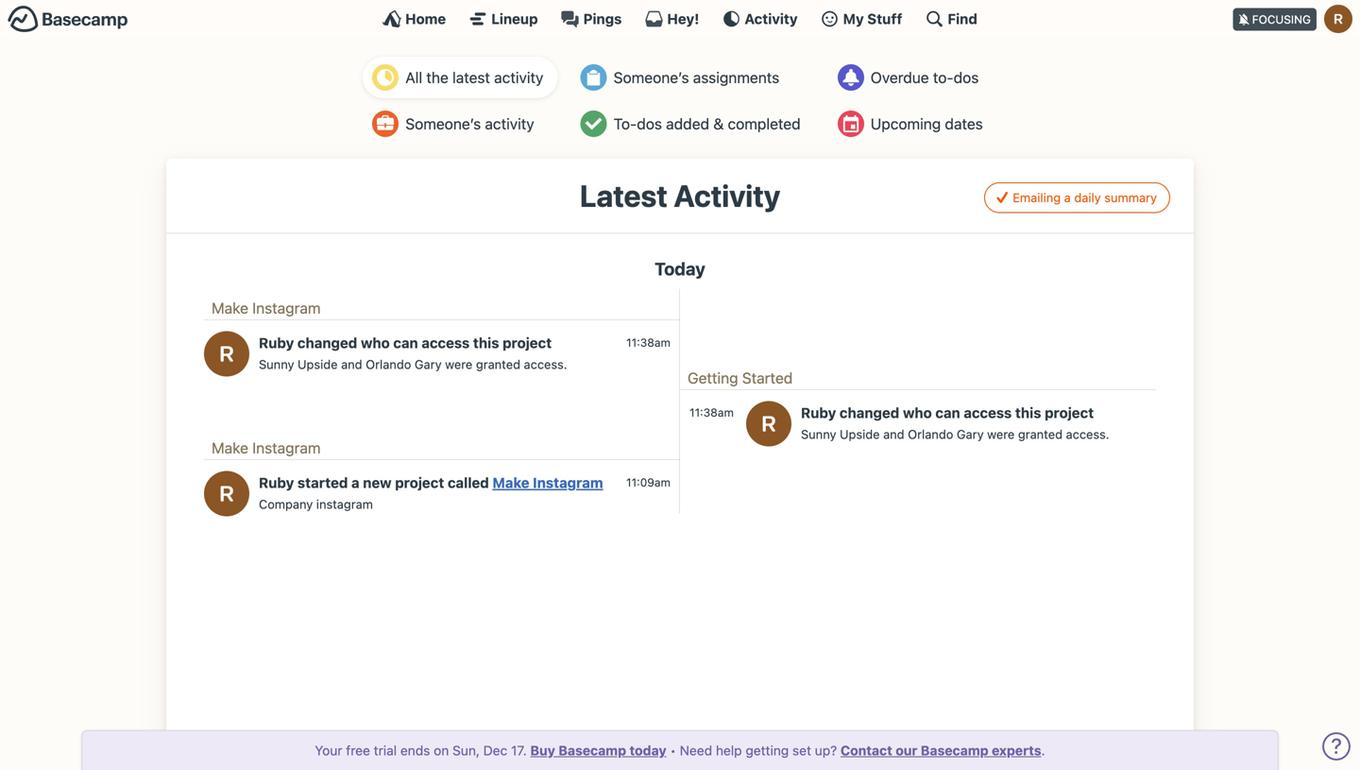 Task type: locate. For each thing, give the bounding box(es) containing it.
1 vertical spatial someone's
[[406, 115, 481, 133]]

upcoming dates
[[871, 115, 984, 133]]

instagram for ruby started a new project called
[[253, 439, 321, 457]]

set
[[793, 743, 812, 758]]

basecamp right "buy"
[[559, 743, 627, 758]]

my stuff
[[844, 10, 903, 27]]

1 vertical spatial instagram
[[253, 439, 321, 457]]

dos left added on the top
[[637, 115, 663, 133]]

1 vertical spatial upside
[[840, 427, 880, 441]]

orlando
[[366, 357, 411, 372], [908, 427, 954, 441]]

new
[[363, 475, 392, 491]]

0 horizontal spatial were
[[445, 357, 473, 372]]

1 horizontal spatial basecamp
[[921, 743, 989, 758]]

1 horizontal spatial access.
[[1067, 427, 1110, 441]]

and
[[341, 357, 363, 372], [884, 427, 905, 441]]

your
[[315, 743, 343, 758]]

ruby changed who can access this project for make instagram
[[259, 335, 552, 351]]

a left the new
[[352, 475, 360, 491]]

make
[[212, 299, 249, 317], [212, 439, 249, 457], [493, 475, 530, 491]]

free
[[346, 743, 370, 758]]

make instagram link for ruby started a new project called
[[212, 439, 321, 457]]

make instagram link
[[212, 299, 321, 317], [212, 439, 321, 457], [493, 475, 604, 491]]

1 vertical spatial make
[[212, 439, 249, 457]]

1 horizontal spatial were
[[988, 427, 1015, 441]]

0 horizontal spatial sunny upside and orlando gary were granted access.
[[259, 357, 568, 372]]

1 vertical spatial activity
[[674, 178, 781, 214]]

0 vertical spatial who
[[361, 335, 390, 351]]

0 vertical spatial can
[[394, 335, 418, 351]]

11:38am element down the today
[[627, 336, 671, 349]]

gary for make instagram
[[415, 357, 442, 372]]

who for getting started
[[903, 405, 933, 421]]

2 vertical spatial make instagram link
[[493, 475, 604, 491]]

my stuff button
[[821, 9, 903, 28]]

0 vertical spatial and
[[341, 357, 363, 372]]

•
[[671, 743, 677, 758]]

1 horizontal spatial sunny upside and orlando gary were granted access.
[[801, 427, 1110, 441]]

find button
[[926, 9, 978, 28]]

1 horizontal spatial sunny
[[801, 427, 837, 441]]

0 horizontal spatial 11:38am element
[[627, 336, 671, 349]]

latest
[[580, 178, 668, 214]]

1 vertical spatial make instagram link
[[212, 439, 321, 457]]

access. for make instagram
[[524, 357, 568, 372]]

1 horizontal spatial a
[[1065, 190, 1072, 205]]

stuff
[[868, 10, 903, 27]]

all the latest activity link
[[363, 57, 558, 98]]

ruby image
[[1325, 5, 1353, 33], [204, 331, 250, 376], [204, 471, 250, 516]]

11:38am down the today
[[627, 336, 671, 349]]

help
[[716, 743, 743, 758]]

up?
[[815, 743, 838, 758]]

1 horizontal spatial granted
[[1019, 427, 1063, 441]]

a
[[1065, 190, 1072, 205], [352, 475, 360, 491]]

started
[[743, 369, 793, 387]]

sun,
[[453, 743, 480, 758]]

1 vertical spatial 11:38am
[[690, 406, 734, 419]]

instagram
[[253, 299, 321, 317], [253, 439, 321, 457], [533, 475, 604, 491]]

upside for started
[[840, 427, 880, 441]]

11:38am element down 'getting'
[[690, 406, 734, 419]]

granted
[[476, 357, 521, 372], [1019, 427, 1063, 441]]

0 vertical spatial ruby
[[259, 335, 294, 351]]

focusing button
[[1234, 0, 1361, 37]]

1 horizontal spatial upside
[[840, 427, 880, 441]]

1 vertical spatial were
[[988, 427, 1015, 441]]

make for ruby started a new project called
[[212, 439, 249, 457]]

access.
[[524, 357, 568, 372], [1067, 427, 1110, 441]]

11:38am element
[[627, 336, 671, 349], [690, 406, 734, 419]]

all
[[406, 69, 423, 86]]

contact
[[841, 743, 893, 758]]

activity down &
[[674, 178, 781, 214]]

0 horizontal spatial a
[[352, 475, 360, 491]]

0 horizontal spatial gary
[[415, 357, 442, 372]]

0 vertical spatial access
[[422, 335, 470, 351]]

1 vertical spatial ruby changed who can access this project
[[801, 405, 1095, 421]]

project
[[503, 335, 552, 351], [1045, 405, 1095, 421], [395, 475, 444, 491]]

1 vertical spatial gary
[[957, 427, 984, 441]]

0 horizontal spatial can
[[394, 335, 418, 351]]

were for getting started
[[988, 427, 1015, 441]]

schedule image
[[838, 111, 865, 137]]

1 horizontal spatial project
[[503, 335, 552, 351]]

ruby
[[259, 335, 294, 351], [801, 405, 837, 421], [259, 475, 294, 491]]

can
[[394, 335, 418, 351], [936, 405, 961, 421]]

0 horizontal spatial granted
[[476, 357, 521, 372]]

11:38am down 'getting'
[[690, 406, 734, 419]]

1 vertical spatial access
[[964, 405, 1012, 421]]

0 vertical spatial gary
[[415, 357, 442, 372]]

overdue to-dos
[[871, 69, 979, 86]]

2 basecamp from the left
[[921, 743, 989, 758]]

2 horizontal spatial project
[[1045, 405, 1095, 421]]

0 vertical spatial granted
[[476, 357, 521, 372]]

activity right latest
[[494, 69, 544, 86]]

gary
[[415, 357, 442, 372], [957, 427, 984, 441]]

0 vertical spatial a
[[1065, 190, 1072, 205]]

this for make instagram
[[473, 335, 499, 351]]

project for make instagram
[[503, 335, 552, 351]]

sunny upside and orlando gary were granted access. for getting started
[[801, 427, 1110, 441]]

to-dos added & completed link
[[571, 103, 815, 145]]

dos
[[954, 69, 979, 86], [637, 115, 663, 133]]

completed
[[728, 115, 801, 133]]

1 vertical spatial orlando
[[908, 427, 954, 441]]

0 vertical spatial instagram
[[253, 299, 321, 317]]

1 basecamp from the left
[[559, 743, 627, 758]]

to-dos added & completed
[[614, 115, 801, 133]]

0 horizontal spatial upside
[[298, 357, 338, 372]]

getting
[[688, 369, 739, 387]]

0 horizontal spatial someone's
[[406, 115, 481, 133]]

1 vertical spatial granted
[[1019, 427, 1063, 441]]

dos up the dates
[[954, 69, 979, 86]]

2 vertical spatial instagram
[[533, 475, 604, 491]]

emailing a daily summary button
[[985, 182, 1171, 213]]

someone's down the
[[406, 115, 481, 133]]

1 horizontal spatial changed
[[840, 405, 900, 421]]

summary
[[1105, 190, 1158, 205]]

dec
[[484, 743, 508, 758]]

activity link
[[722, 9, 798, 28]]

latest activity
[[580, 178, 781, 214]]

2 make instagram from the top
[[212, 439, 321, 457]]

1 vertical spatial sunny
[[801, 427, 837, 441]]

were
[[445, 357, 473, 372], [988, 427, 1015, 441]]

0 vertical spatial sunny upside and orlando gary were granted access.
[[259, 357, 568, 372]]

0 vertical spatial orlando
[[366, 357, 411, 372]]

0 vertical spatial sunny
[[259, 357, 294, 372]]

1 horizontal spatial dos
[[954, 69, 979, 86]]

1 horizontal spatial 11:38am element
[[690, 406, 734, 419]]

0 horizontal spatial 11:38am
[[627, 336, 671, 349]]

make instagram link for ruby changed who can access this project
[[212, 299, 321, 317]]

ruby for started
[[801, 405, 837, 421]]

someone's
[[614, 69, 690, 86], [406, 115, 481, 133]]

0 horizontal spatial this
[[473, 335, 499, 351]]

switch accounts image
[[8, 5, 129, 34]]

0 horizontal spatial access
[[422, 335, 470, 351]]

0 horizontal spatial and
[[341, 357, 363, 372]]

ruby started a new project called make instagram
[[259, 475, 604, 491]]

1 vertical spatial 11:38am element
[[690, 406, 734, 419]]

0 vertical spatial 11:38am
[[627, 336, 671, 349]]

changed for instagram
[[298, 335, 358, 351]]

person report image
[[373, 111, 399, 137]]

0 horizontal spatial dos
[[637, 115, 663, 133]]

1 vertical spatial can
[[936, 405, 961, 421]]

your free trial ends on sun, dec 17. buy basecamp today • need help getting set up? contact our basecamp experts .
[[315, 743, 1046, 758]]

1 horizontal spatial orlando
[[908, 427, 954, 441]]

activity down all the latest activity
[[485, 115, 535, 133]]

upside
[[298, 357, 338, 372], [840, 427, 880, 441]]

0 horizontal spatial ruby changed who can access this project
[[259, 335, 552, 351]]

ruby image
[[747, 401, 792, 446]]

0 vertical spatial 11:38am element
[[627, 336, 671, 349]]

2 vertical spatial make
[[493, 475, 530, 491]]

1 horizontal spatial ruby changed who can access this project
[[801, 405, 1095, 421]]

sunny for instagram
[[259, 357, 294, 372]]

1 vertical spatial this
[[1016, 405, 1042, 421]]

activity
[[494, 69, 544, 86], [485, 115, 535, 133]]

dos inside 'to-dos added & completed' link
[[637, 115, 663, 133]]

who
[[361, 335, 390, 351], [903, 405, 933, 421]]

1 horizontal spatial gary
[[957, 427, 984, 441]]

0 vertical spatial make instagram link
[[212, 299, 321, 317]]

a left daily
[[1065, 190, 1072, 205]]

0 horizontal spatial orlando
[[366, 357, 411, 372]]

someone's up "to-"
[[614, 69, 690, 86]]

0 vertical spatial this
[[473, 335, 499, 351]]

activity up assignments
[[745, 10, 798, 27]]

0 horizontal spatial basecamp
[[559, 743, 627, 758]]

reports image
[[838, 64, 865, 91]]

activity inside main "element"
[[745, 10, 798, 27]]

0 vertical spatial dos
[[954, 69, 979, 86]]

2 vertical spatial project
[[395, 475, 444, 491]]

this
[[473, 335, 499, 351], [1016, 405, 1042, 421]]

11:09am element
[[627, 476, 671, 489]]

1 vertical spatial sunny upside and orlando gary were granted access.
[[801, 427, 1110, 441]]

2 vertical spatial ruby image
[[204, 471, 250, 516]]

someone's assignments link
[[571, 57, 815, 98]]

1 horizontal spatial someone's
[[614, 69, 690, 86]]

1 vertical spatial project
[[1045, 405, 1095, 421]]

1 vertical spatial changed
[[840, 405, 900, 421]]

to-
[[614, 115, 637, 133]]

make for ruby changed who can access this project
[[212, 299, 249, 317]]

someone's inside someone's assignments "link"
[[614, 69, 690, 86]]

called
[[448, 475, 489, 491]]

sunny upside and orlando gary were granted access.
[[259, 357, 568, 372], [801, 427, 1110, 441]]

upside for instagram
[[298, 357, 338, 372]]

0 horizontal spatial who
[[361, 335, 390, 351]]

1 vertical spatial who
[[903, 405, 933, 421]]

0 horizontal spatial project
[[395, 475, 444, 491]]

home link
[[383, 9, 446, 28]]

make instagram
[[212, 299, 321, 317], [212, 439, 321, 457]]

0 vertical spatial activity
[[745, 10, 798, 27]]

1 horizontal spatial this
[[1016, 405, 1042, 421]]

0 vertical spatial make instagram
[[212, 299, 321, 317]]

basecamp
[[559, 743, 627, 758], [921, 743, 989, 758]]

1 vertical spatial dos
[[637, 115, 663, 133]]

access. for getting started
[[1067, 427, 1110, 441]]

1 vertical spatial make instagram
[[212, 439, 321, 457]]

0 vertical spatial someone's
[[614, 69, 690, 86]]

basecamp right our
[[921, 743, 989, 758]]

1 vertical spatial ruby
[[801, 405, 837, 421]]

0 vertical spatial ruby image
[[1325, 5, 1353, 33]]

0 vertical spatial make
[[212, 299, 249, 317]]

1 vertical spatial and
[[884, 427, 905, 441]]

ends
[[401, 743, 430, 758]]

ruby image for ruby changed who can access this project
[[204, 331, 250, 376]]

11:38am
[[627, 336, 671, 349], [690, 406, 734, 419]]

0 vertical spatial ruby changed who can access this project
[[259, 335, 552, 351]]

were for make instagram
[[445, 357, 473, 372]]

ruby changed who can access this project
[[259, 335, 552, 351], [801, 405, 1095, 421]]

someone's assignments
[[614, 69, 780, 86]]

0 vertical spatial were
[[445, 357, 473, 372]]

1 horizontal spatial who
[[903, 405, 933, 421]]

1 vertical spatial ruby image
[[204, 331, 250, 376]]

someone's inside someone's activity link
[[406, 115, 481, 133]]

1 vertical spatial a
[[352, 475, 360, 491]]

ruby image for ruby started a new project called
[[204, 471, 250, 516]]

sunny
[[259, 357, 294, 372], [801, 427, 837, 441]]

upcoming dates link
[[829, 103, 998, 145]]

0 vertical spatial upside
[[298, 357, 338, 372]]

buy
[[531, 743, 556, 758]]

0 horizontal spatial sunny
[[259, 357, 294, 372]]

access
[[422, 335, 470, 351], [964, 405, 1012, 421]]

1 make instagram from the top
[[212, 299, 321, 317]]

find
[[948, 10, 978, 27]]

0 horizontal spatial access.
[[524, 357, 568, 372]]

&
[[714, 115, 724, 133]]



Task type: describe. For each thing, give the bounding box(es) containing it.
.
[[1042, 743, 1046, 758]]

someone's for someone's activity
[[406, 115, 481, 133]]

who for make instagram
[[361, 335, 390, 351]]

make instagram for ruby started a new project called
[[212, 439, 321, 457]]

todo image
[[581, 111, 607, 137]]

and for make instagram
[[341, 357, 363, 372]]

granted for instagram
[[476, 357, 521, 372]]

activity report image
[[373, 64, 399, 91]]

sunny upside and orlando gary were granted access. for make instagram
[[259, 357, 568, 372]]

11:38am for getting started
[[690, 406, 734, 419]]

all the latest activity
[[406, 69, 544, 86]]

orlando for make instagram
[[366, 357, 411, 372]]

assignments
[[693, 69, 780, 86]]

experts
[[992, 743, 1042, 758]]

hey! button
[[645, 9, 700, 28]]

access for getting started
[[964, 405, 1012, 421]]

company
[[259, 497, 313, 511]]

trial
[[374, 743, 397, 758]]

gary for getting started
[[957, 427, 984, 441]]

pings
[[584, 10, 622, 27]]

sunny for started
[[801, 427, 837, 441]]

0 vertical spatial activity
[[494, 69, 544, 86]]

company instagram
[[259, 497, 373, 511]]

my
[[844, 10, 864, 27]]

to-
[[934, 69, 954, 86]]

lineup
[[492, 10, 538, 27]]

dos inside overdue to-dos link
[[954, 69, 979, 86]]

the
[[427, 69, 449, 86]]

can for make instagram
[[394, 335, 418, 351]]

buy basecamp today link
[[531, 743, 667, 758]]

pings button
[[561, 9, 622, 28]]

home
[[406, 10, 446, 27]]

1 vertical spatial activity
[[485, 115, 535, 133]]

daily
[[1075, 190, 1102, 205]]

latest
[[453, 69, 490, 86]]

emailing a daily summary
[[1013, 190, 1158, 205]]

project for getting started
[[1045, 405, 1095, 421]]

overdue
[[871, 69, 930, 86]]

11:38am element for getting started
[[690, 406, 734, 419]]

and for getting started
[[884, 427, 905, 441]]

orlando for getting started
[[908, 427, 954, 441]]

granted for started
[[1019, 427, 1063, 441]]

instagram
[[316, 497, 373, 511]]

main element
[[0, 0, 1361, 37]]

getting started link
[[688, 369, 793, 387]]

dates
[[946, 115, 984, 133]]

getting
[[746, 743, 789, 758]]

lineup link
[[469, 9, 538, 28]]

started
[[298, 475, 348, 491]]

17.
[[511, 743, 527, 758]]

overdue to-dos link
[[829, 57, 998, 98]]

access for make instagram
[[422, 335, 470, 351]]

assignment image
[[581, 64, 607, 91]]

make instagram for ruby changed who can access this project
[[212, 299, 321, 317]]

today
[[630, 743, 667, 758]]

emailing
[[1013, 190, 1061, 205]]

2 vertical spatial ruby
[[259, 475, 294, 491]]

added
[[666, 115, 710, 133]]

need
[[680, 743, 713, 758]]

someone's for someone's assignments
[[614, 69, 690, 86]]

a inside emailing a daily summary button
[[1065, 190, 1072, 205]]

11:38am for make instagram
[[627, 336, 671, 349]]

our
[[896, 743, 918, 758]]

today
[[655, 259, 706, 279]]

11:09am
[[627, 476, 671, 489]]

11:38am element for make instagram
[[627, 336, 671, 349]]

ruby for instagram
[[259, 335, 294, 351]]

getting started
[[688, 369, 793, 387]]

someone's activity link
[[363, 103, 558, 145]]

this for getting started
[[1016, 405, 1042, 421]]

someone's activity
[[406, 115, 535, 133]]

instagram for ruby changed who can access this project
[[253, 299, 321, 317]]

contact our basecamp experts link
[[841, 743, 1042, 758]]

hey!
[[668, 10, 700, 27]]

upcoming
[[871, 115, 942, 133]]

on
[[434, 743, 449, 758]]

focusing
[[1253, 13, 1312, 26]]

changed for started
[[840, 405, 900, 421]]

ruby changed who can access this project for getting started
[[801, 405, 1095, 421]]

ruby image inside focusing dropdown button
[[1325, 5, 1353, 33]]

can for getting started
[[936, 405, 961, 421]]



Task type: vqa. For each thing, say whether or not it's contained in the screenshot.
Type
no



